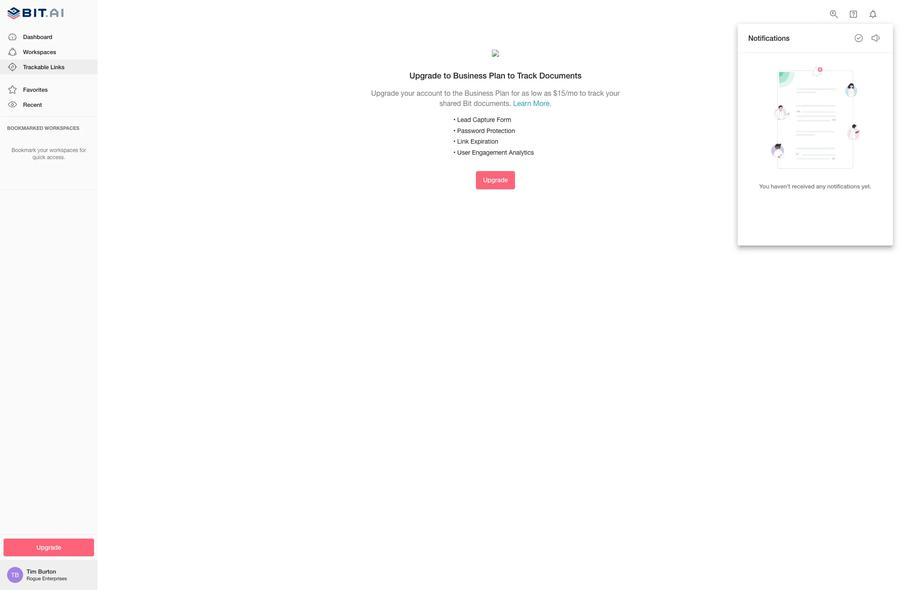 Task type: locate. For each thing, give the bounding box(es) containing it.
plan up upgrade your account to the business plan for as low as $15/mo to track your shared bit documents.
[[489, 70, 506, 80]]

for
[[512, 89, 520, 97], [80, 147, 86, 153]]

upgrade button
[[476, 171, 515, 189], [4, 539, 94, 557]]

to left track
[[508, 70, 515, 80]]

1 horizontal spatial as
[[545, 89, 552, 97]]

• left user
[[454, 149, 456, 156]]

enterprises
[[42, 577, 67, 582]]

4 • from the top
[[454, 149, 456, 156]]

burton
[[38, 569, 56, 576]]

workspaces
[[23, 48, 56, 55]]

as
[[522, 89, 530, 97], [545, 89, 552, 97]]

quick
[[33, 155, 45, 161]]

account
[[417, 89, 443, 97]]

links
[[50, 63, 65, 71]]

1 horizontal spatial your
[[401, 89, 415, 97]]

learn more.
[[514, 99, 552, 107]]

recent button
[[0, 97, 98, 113]]

2 • from the top
[[454, 127, 456, 134]]

track
[[518, 70, 538, 80]]

1 vertical spatial business
[[465, 89, 494, 97]]

1 horizontal spatial upgrade button
[[476, 171, 515, 189]]

upgrade button up burton
[[4, 539, 94, 557]]

upgrade button down engagement
[[476, 171, 515, 189]]

1 horizontal spatial for
[[512, 89, 520, 97]]

0 vertical spatial for
[[512, 89, 520, 97]]

documents.
[[474, 99, 512, 107]]

upgrade your account to the business plan for as low as $15/mo to track your shared bit documents.
[[372, 89, 620, 107]]

lead
[[458, 116, 471, 123]]

you
[[760, 183, 770, 190]]

bookmarked
[[7, 125, 43, 131]]

learn more. link
[[514, 99, 552, 107]]

business inside upgrade your account to the business plan for as low as $15/mo to track your shared bit documents.
[[465, 89, 494, 97]]

business
[[454, 70, 487, 80], [465, 89, 494, 97]]

upgrade
[[410, 70, 442, 80], [372, 89, 399, 97], [484, 176, 508, 184], [36, 544, 61, 552]]

favorites
[[23, 86, 48, 93]]

• left the password
[[454, 127, 456, 134]]

plan
[[489, 70, 506, 80], [496, 89, 510, 97]]

password
[[458, 127, 485, 134]]

workspaces
[[49, 147, 78, 153]]

0 horizontal spatial as
[[522, 89, 530, 97]]

2 horizontal spatial your
[[606, 89, 620, 97]]

• left link
[[454, 138, 456, 145]]

1 • from the top
[[454, 116, 456, 123]]

haven't
[[772, 183, 791, 190]]

expiration
[[471, 138, 499, 145]]

business up the
[[454, 70, 487, 80]]

track
[[588, 89, 604, 97]]

as right low
[[545, 89, 552, 97]]

form
[[497, 116, 512, 123]]

your
[[401, 89, 415, 97], [606, 89, 620, 97], [38, 147, 48, 153]]

to left the
[[445, 89, 451, 97]]

your inside bookmark your workspaces for quick access.
[[38, 147, 48, 153]]

for up learn
[[512, 89, 520, 97]]

the
[[453, 89, 463, 97]]

your up quick
[[38, 147, 48, 153]]

you haven't received any notifications yet.
[[760, 183, 872, 190]]

0 horizontal spatial for
[[80, 147, 86, 153]]

$15/mo
[[554, 89, 578, 97]]

any
[[817, 183, 826, 190]]

0 horizontal spatial upgrade button
[[4, 539, 94, 557]]

3 • from the top
[[454, 138, 456, 145]]

0 horizontal spatial your
[[38, 147, 48, 153]]

upgrade inside upgrade your account to the business plan for as low as $15/mo to track your shared bit documents.
[[372, 89, 399, 97]]

1 vertical spatial plan
[[496, 89, 510, 97]]

1 vertical spatial for
[[80, 147, 86, 153]]

notifications
[[749, 34, 790, 42]]

to
[[444, 70, 451, 80], [508, 70, 515, 80], [445, 89, 451, 97], [580, 89, 587, 97]]

workspaces button
[[0, 44, 98, 59]]

0 vertical spatial plan
[[489, 70, 506, 80]]

plan up documents.
[[496, 89, 510, 97]]

as up learn
[[522, 89, 530, 97]]

for right workspaces
[[80, 147, 86, 153]]

• lead capture form • password protection • link expiration • user engagement analytics
[[454, 116, 534, 156]]

trackable links button
[[0, 59, 98, 75]]

• left lead
[[454, 116, 456, 123]]

your right the track
[[606, 89, 620, 97]]

upgrade to business plan to track documents
[[410, 70, 582, 80]]

business up "bit"
[[465, 89, 494, 97]]

tim burton rogue enterprises
[[27, 569, 67, 582]]

•
[[454, 116, 456, 123], [454, 127, 456, 134], [454, 138, 456, 145], [454, 149, 456, 156]]

bit
[[463, 99, 472, 107]]

trackable links
[[23, 63, 65, 71]]

received
[[793, 183, 815, 190]]

your left account
[[401, 89, 415, 97]]



Task type: vqa. For each thing, say whether or not it's contained in the screenshot.
Table of Contents image
no



Task type: describe. For each thing, give the bounding box(es) containing it.
access.
[[47, 155, 65, 161]]

learn
[[514, 99, 532, 107]]

1 vertical spatial upgrade button
[[4, 539, 94, 557]]

notifications
[[828, 183, 861, 190]]

user
[[458, 149, 471, 156]]

your for to
[[401, 89, 415, 97]]

rogue
[[27, 577, 41, 582]]

yet.
[[862, 183, 872, 190]]

bookmarked workspaces
[[7, 125, 79, 131]]

your for for
[[38, 147, 48, 153]]

protection
[[487, 127, 515, 134]]

documents
[[540, 70, 582, 80]]

for inside bookmark your workspaces for quick access.
[[80, 147, 86, 153]]

link
[[458, 138, 469, 145]]

favorites button
[[0, 82, 98, 97]]

tb
[[11, 572, 19, 579]]

dashboard button
[[0, 29, 98, 44]]

capture
[[473, 116, 495, 123]]

low
[[532, 89, 543, 97]]

to up shared
[[444, 70, 451, 80]]

0 vertical spatial business
[[454, 70, 487, 80]]

for inside upgrade your account to the business plan for as low as $15/mo to track your shared bit documents.
[[512, 89, 520, 97]]

2 as from the left
[[545, 89, 552, 97]]

bookmark your workspaces for quick access.
[[12, 147, 86, 161]]

0 vertical spatial upgrade button
[[476, 171, 515, 189]]

plan inside upgrade your account to the business plan for as low as $15/mo to track your shared bit documents.
[[496, 89, 510, 97]]

1 as from the left
[[522, 89, 530, 97]]

trackable
[[23, 63, 49, 71]]

dashboard
[[23, 33, 52, 40]]

tim
[[27, 569, 36, 576]]

recent
[[23, 101, 42, 108]]

more.
[[534, 99, 552, 107]]

engagement
[[472, 149, 508, 156]]

shared
[[440, 99, 461, 107]]

bookmark
[[12, 147, 36, 153]]

analytics
[[509, 149, 534, 156]]

to left the track
[[580, 89, 587, 97]]

workspaces
[[45, 125, 79, 131]]



